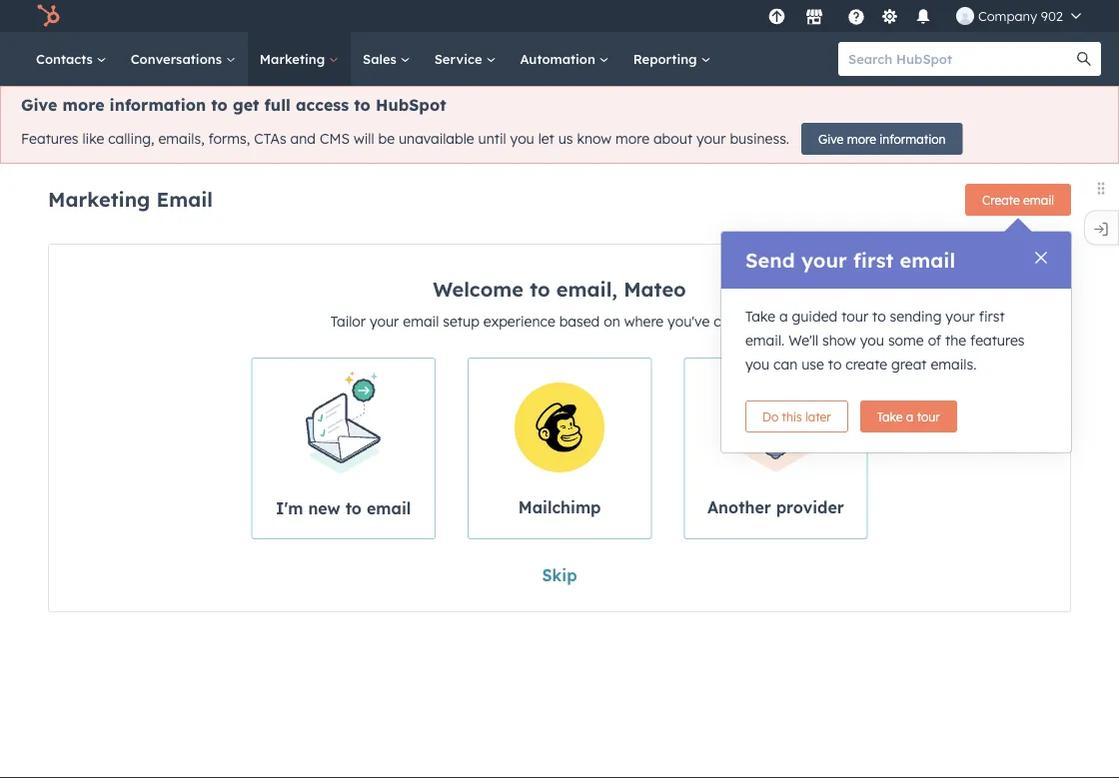 Task type: locate. For each thing, give the bounding box(es) containing it.
1 horizontal spatial information
[[880, 131, 946, 146]]

marketing
[[260, 50, 329, 67], [48, 186, 150, 211]]

902
[[1042, 7, 1064, 24]]

do
[[763, 409, 779, 424]]

reporting link
[[622, 32, 723, 86]]

marketing inside banner
[[48, 186, 150, 211]]

provider
[[777, 498, 845, 518]]

hubspot image
[[36, 4, 60, 28]]

a up email.
[[780, 308, 789, 325]]

0 horizontal spatial take
[[746, 308, 776, 325]]

information down search hubspot search box on the top of the page
[[880, 131, 946, 146]]

marketing down "like" at the left of page
[[48, 186, 150, 211]]

1 vertical spatial marketing
[[48, 186, 150, 211]]

2 horizontal spatial more
[[848, 131, 877, 146]]

take inside the take a guided tour to sending your first email. we'll show you some of the features you can use to create great emails.
[[746, 308, 776, 325]]

tour
[[842, 308, 869, 325], [918, 409, 941, 424]]

1 vertical spatial take
[[878, 409, 903, 424]]

more
[[63, 95, 104, 115], [616, 130, 650, 148], [848, 131, 877, 146]]

give right business.
[[819, 131, 844, 146]]

0 vertical spatial information
[[110, 95, 206, 115]]

email up sending
[[900, 248, 956, 273]]

you left let
[[511, 130, 535, 148]]

we'll
[[789, 332, 819, 349]]

another provider link
[[684, 358, 868, 540]]

take down great on the right top of page
[[878, 409, 903, 424]]

information inside give more information link
[[880, 131, 946, 146]]

can
[[774, 356, 798, 373]]

take a tour
[[878, 409, 941, 424]]

1 vertical spatial give
[[819, 131, 844, 146]]

access
[[296, 95, 349, 115]]

do this later
[[763, 409, 832, 424]]

marketing for marketing email
[[48, 186, 150, 211]]

your up the at right top
[[946, 308, 976, 325]]

you up create at right
[[861, 332, 885, 349]]

0 horizontal spatial first
[[854, 248, 894, 273]]

emails,
[[158, 130, 205, 148]]

based
[[560, 313, 600, 330]]

0 vertical spatial take
[[746, 308, 776, 325]]

1 vertical spatial tour
[[918, 409, 941, 424]]

Another provider checkbox
[[684, 358, 868, 540]]

1 horizontal spatial you
[[746, 356, 770, 373]]

mateo roberts image
[[957, 7, 975, 25]]

information
[[110, 95, 206, 115], [880, 131, 946, 146]]

to up will
[[354, 95, 371, 115]]

1 vertical spatial first
[[980, 308, 1006, 325]]

0 horizontal spatial you
[[511, 130, 535, 148]]

to left 'get'
[[211, 95, 228, 115]]

tour down great on the right top of page
[[918, 409, 941, 424]]

to up tailor your email setup experience based on where you've come from.
[[530, 277, 551, 302]]

to right use
[[829, 356, 842, 373]]

know
[[577, 130, 612, 148]]

Mailchimp checkbox
[[468, 358, 652, 540]]

you
[[511, 130, 535, 148], [861, 332, 885, 349], [746, 356, 770, 373]]

full
[[265, 95, 291, 115]]

this
[[782, 409, 803, 424]]

to left sending
[[873, 308, 887, 325]]

conversations link
[[119, 32, 248, 86]]

0 horizontal spatial information
[[110, 95, 206, 115]]

show
[[823, 332, 857, 349]]

give for give more information
[[819, 131, 844, 146]]

a for guided
[[780, 308, 789, 325]]

guided
[[792, 308, 838, 325]]

notifications button
[[907, 0, 941, 32]]

information for give more information to get full access to hubspot
[[110, 95, 206, 115]]

1 horizontal spatial give
[[819, 131, 844, 146]]

some
[[889, 332, 925, 349]]

1 horizontal spatial a
[[907, 409, 914, 424]]

to
[[211, 95, 228, 115], [354, 95, 371, 115], [530, 277, 551, 302], [873, 308, 887, 325], [829, 356, 842, 373], [346, 498, 362, 518]]

on
[[604, 313, 621, 330]]

Search HubSpot search field
[[839, 42, 1084, 76]]

email right create
[[1024, 192, 1055, 207]]

features
[[21, 130, 78, 148]]

tour up the show
[[842, 308, 869, 325]]

us
[[559, 130, 573, 148]]

first inside the take a guided tour to sending your first email. we'll show you some of the features you can use to create great emails.
[[980, 308, 1006, 325]]

0 vertical spatial marketing
[[260, 50, 329, 67]]

0 vertical spatial give
[[21, 95, 57, 115]]

email right new
[[367, 498, 411, 518]]

contacts link
[[24, 32, 119, 86]]

1 horizontal spatial first
[[980, 308, 1006, 325]]

a for tour
[[907, 409, 914, 424]]

1 vertical spatial you
[[861, 332, 885, 349]]

to right new
[[346, 498, 362, 518]]

tour inside button
[[918, 409, 941, 424]]

tour inside the take a guided tour to sending your first email. we'll show you some of the features you can use to create great emails.
[[842, 308, 869, 325]]

information for give more information
[[880, 131, 946, 146]]

calling,
[[108, 130, 154, 148]]

take inside button
[[878, 409, 903, 424]]

another
[[708, 498, 772, 518]]

more for give more information to get full access to hubspot
[[63, 95, 104, 115]]

like
[[82, 130, 104, 148]]

0 horizontal spatial a
[[780, 308, 789, 325]]

come
[[714, 313, 751, 330]]

0 horizontal spatial more
[[63, 95, 104, 115]]

give up features
[[21, 95, 57, 115]]

welcome
[[433, 277, 524, 302]]

first up features
[[980, 308, 1006, 325]]

0 vertical spatial a
[[780, 308, 789, 325]]

more for give more information
[[848, 131, 877, 146]]

a inside button
[[907, 409, 914, 424]]

1 horizontal spatial take
[[878, 409, 903, 424]]

your right send
[[802, 248, 848, 273]]

take
[[746, 308, 776, 325], [878, 409, 903, 424]]

take up email.
[[746, 308, 776, 325]]

first up sending
[[854, 248, 894, 273]]

forms,
[[209, 130, 250, 148]]

0 horizontal spatial give
[[21, 95, 57, 115]]

1 horizontal spatial marketing
[[260, 50, 329, 67]]

0 horizontal spatial tour
[[842, 308, 869, 325]]

email
[[1024, 192, 1055, 207], [900, 248, 956, 273], [403, 313, 439, 330], [367, 498, 411, 518]]

a inside the take a guided tour to sending your first email. we'll show you some of the features you can use to create great emails.
[[780, 308, 789, 325]]

information up emails,
[[110, 95, 206, 115]]

create email
[[983, 192, 1055, 207]]

close image
[[1036, 252, 1048, 264]]

take a tour button
[[861, 401, 958, 433]]

first
[[854, 248, 894, 273], [980, 308, 1006, 325]]

0 horizontal spatial marketing
[[48, 186, 150, 211]]

1 vertical spatial information
[[880, 131, 946, 146]]

2 horizontal spatial you
[[861, 332, 885, 349]]

help button
[[840, 0, 874, 32]]

0 vertical spatial tour
[[842, 308, 869, 325]]

1 horizontal spatial tour
[[918, 409, 941, 424]]

a
[[780, 308, 789, 325], [907, 409, 914, 424]]

ctas
[[254, 130, 287, 148]]

until
[[478, 130, 507, 148]]

from.
[[755, 313, 789, 330]]

give
[[21, 95, 57, 115], [819, 131, 844, 146]]

you down email.
[[746, 356, 770, 373]]

and
[[291, 130, 316, 148]]

2 vertical spatial you
[[746, 356, 770, 373]]

marketing up full
[[260, 50, 329, 67]]

setup
[[443, 313, 480, 330]]

notifications image
[[915, 9, 933, 27]]

a down great on the right top of page
[[907, 409, 914, 424]]

another provider
[[708, 498, 845, 518]]

1 vertical spatial a
[[907, 409, 914, 424]]



Task type: describe. For each thing, give the bounding box(es) containing it.
0 vertical spatial first
[[854, 248, 894, 273]]

search button
[[1068, 42, 1102, 76]]

your right the about
[[697, 130, 726, 148]]

features
[[971, 332, 1025, 349]]

be
[[378, 130, 395, 148]]

experience
[[484, 313, 556, 330]]

unavailable
[[399, 130, 475, 148]]

contacts
[[36, 50, 97, 67]]

cms
[[320, 130, 350, 148]]

tailor
[[331, 313, 366, 330]]

create
[[983, 192, 1021, 207]]

search image
[[1078, 52, 1092, 66]]

company 902 button
[[945, 0, 1094, 32]]

email inside option
[[367, 498, 411, 518]]

tailor your email setup experience based on where you've come from.
[[331, 313, 789, 330]]

marketing link
[[248, 32, 351, 86]]

business.
[[730, 130, 790, 148]]

send your first email
[[746, 248, 956, 273]]

take for take a guided tour to sending your first email. we'll show you some of the features you can use to create great emails.
[[746, 308, 776, 325]]

new
[[308, 498, 341, 518]]

send
[[746, 248, 796, 273]]

reporting
[[634, 50, 701, 67]]

let
[[539, 130, 555, 148]]

company
[[979, 7, 1038, 24]]

service link
[[423, 32, 508, 86]]

later
[[806, 409, 832, 424]]

marketing email banner
[[48, 178, 1072, 224]]

emails.
[[931, 356, 977, 373]]

take for take a tour
[[878, 409, 903, 424]]

1 horizontal spatial more
[[616, 130, 650, 148]]

I'm new to email checkbox
[[251, 358, 436, 540]]

marketing for marketing
[[260, 50, 329, 67]]

to inside option
[[346, 498, 362, 518]]

hubspot link
[[24, 4, 75, 28]]

great
[[892, 356, 927, 373]]

give for give more information to get full access to hubspot
[[21, 95, 57, 115]]

company 902
[[979, 7, 1064, 24]]

hubspot
[[376, 95, 447, 115]]

upgrade image
[[768, 8, 786, 26]]

skip
[[542, 566, 578, 586]]

take a guided tour to sending your first email. we'll show you some of the features you can use to create great emails.
[[746, 308, 1025, 373]]

email inside button
[[1024, 192, 1055, 207]]

mateo
[[624, 277, 687, 302]]

sales link
[[351, 32, 423, 86]]

create email button
[[966, 184, 1072, 216]]

where
[[625, 313, 664, 330]]

mailchimp
[[519, 498, 601, 518]]

0 vertical spatial you
[[511, 130, 535, 148]]

use
[[802, 356, 825, 373]]

skip button
[[542, 564, 578, 588]]

will
[[354, 130, 375, 148]]

company 902 menu
[[763, 0, 1096, 32]]

automation link
[[508, 32, 622, 86]]

service
[[435, 50, 486, 67]]

help image
[[848, 9, 866, 27]]

about
[[654, 130, 693, 148]]

sales
[[363, 50, 401, 67]]

marketing email
[[48, 186, 213, 211]]

email left setup
[[403, 313, 439, 330]]

i'm new to email
[[276, 498, 411, 518]]

the
[[946, 332, 967, 349]]

marketplaces button
[[794, 0, 836, 32]]

conversations
[[131, 50, 226, 67]]

automation
[[520, 50, 600, 67]]

i'm
[[276, 498, 303, 518]]

give more information
[[819, 131, 946, 146]]

give more information link
[[802, 123, 963, 155]]

give more information to get full access to hubspot
[[21, 95, 447, 115]]

you've
[[668, 313, 710, 330]]

settings image
[[881, 8, 899, 26]]

do this later button
[[746, 401, 849, 433]]

marketplaces image
[[806, 9, 824, 27]]

email
[[156, 186, 213, 211]]

features like calling, emails, forms, ctas and cms will be unavailable until you let us know more about your business.
[[21, 130, 790, 148]]

of
[[929, 332, 942, 349]]

get
[[233, 95, 259, 115]]

email.
[[746, 332, 785, 349]]

your right tailor
[[370, 313, 399, 330]]

settings link
[[878, 5, 903, 26]]

welcome to email, mateo
[[433, 277, 687, 302]]

sending
[[891, 308, 942, 325]]

email,
[[557, 277, 618, 302]]

create
[[846, 356, 888, 373]]

your inside the take a guided tour to sending your first email. we'll show you some of the features you can use to create great emails.
[[946, 308, 976, 325]]



Task type: vqa. For each thing, say whether or not it's contained in the screenshot.
the topmost with
no



